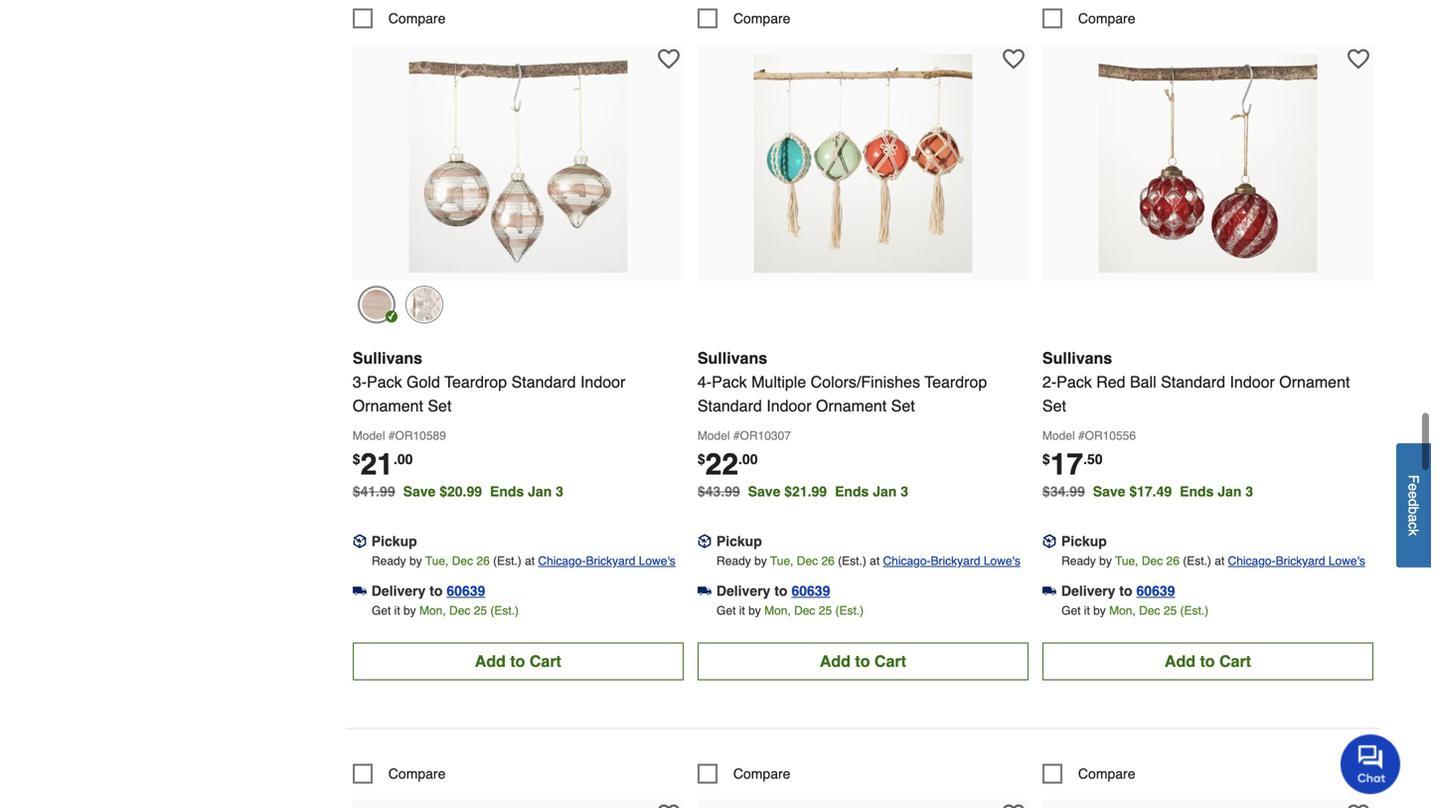 Task type: vqa. For each thing, say whether or not it's contained in the screenshot.
(Est.)
yes



Task type: describe. For each thing, give the bounding box(es) containing it.
add for 2nd add to cart button from the left
[[820, 652, 851, 671]]

3 get from the left
[[1062, 604, 1081, 618]]

# for sullivans 3-pack gold teardrop standard indoor ornament set
[[389, 429, 395, 443]]

model for 4-pack multiple colors/finishes teardrop standard indoor ornament set
[[698, 429, 730, 443]]

26 for pickup image
[[477, 554, 490, 568]]

ready for first pickup icon
[[717, 554, 751, 568]]

b
[[1406, 507, 1422, 514]]

get it by mon, dec 25 (est.) for first pickup icon
[[717, 604, 864, 618]]

add for 3rd add to cart button from the right
[[475, 652, 506, 671]]

colors/finishes
[[811, 373, 920, 391]]

ornament for 3-pack gold teardrop standard indoor ornament set
[[353, 397, 423, 415]]

5014710171 element
[[353, 8, 446, 28]]

2 get from the left
[[717, 604, 736, 618]]

3 tue, from the left
[[1115, 554, 1139, 568]]

mon, for first pickup icon
[[765, 604, 791, 618]]

pickup for first pickup icon
[[717, 533, 762, 549]]

set for 3-
[[428, 397, 452, 415]]

lowe's for chicago-brickyard lowe's button for first pickup icon
[[984, 554, 1021, 568]]

2 e from the top
[[1406, 491, 1422, 499]]

was price $43.99 element
[[698, 479, 748, 500]]

delivery for pickup image
[[372, 583, 426, 599]]

savings save $20.99 element
[[403, 484, 572, 500]]

chicago- for chicago-brickyard lowe's button for first pickup icon
[[883, 554, 931, 568]]

model for 2-pack red ball standard indoor ornament set
[[1043, 429, 1075, 443]]

.00 for 22
[[739, 451, 758, 467]]

teardrop inside sullivans 3-pack gold teardrop standard indoor ornament set
[[445, 373, 507, 391]]

save for 17
[[1093, 484, 1126, 500]]

gold
[[407, 373, 440, 391]]

sullivans 3-pack gold teardrop standard indoor ornament set
[[353, 349, 626, 415]]

60639 for 60639 button related to first pickup icon from right's chicago-brickyard lowe's button
[[1137, 583, 1175, 599]]

pickup for pickup image
[[372, 533, 417, 549]]

set for 2-
[[1043, 397, 1067, 415]]

ready by tue, dec 26 (est.) at chicago-brickyard lowe's for chicago-brickyard lowe's button for first pickup icon
[[717, 554, 1021, 568]]

$ 22 .00
[[698, 447, 758, 482]]

$ 21 .00
[[353, 447, 413, 482]]

cart for 2nd add to cart button from the left
[[875, 652, 907, 671]]

$17.49
[[1130, 484, 1172, 500]]

it for first pickup icon
[[739, 604, 745, 618]]

multiple
[[752, 373, 806, 391]]

21
[[360, 447, 394, 482]]

ends jan 3 element for 21
[[490, 484, 572, 500]]

chat invite button image
[[1341, 734, 1402, 794]]

26 for first pickup icon from right
[[1167, 554, 1180, 568]]

$43.99 save $21.99 ends jan 3
[[698, 484, 909, 500]]

pack for 2-
[[1057, 373, 1092, 391]]

ends jan 3 element for 17
[[1180, 484, 1262, 500]]

white image
[[405, 286, 443, 324]]

heart outline image for 5014710171 element at the left top of the page
[[658, 48, 680, 70]]

$ for 17
[[1043, 451, 1050, 467]]

25 for chicago-brickyard lowe's button corresponding to pickup image
[[474, 604, 487, 618]]

1 add to cart button from the left
[[353, 643, 684, 680]]

1 tue, from the left
[[425, 554, 449, 568]]

2 tue, from the left
[[770, 554, 794, 568]]

5014710207 element
[[1043, 764, 1136, 784]]

get it by mon, dec 25 (est.) for pickup image
[[372, 604, 519, 618]]

4-
[[698, 373, 712, 391]]

1 delivery to 60639 from the left
[[372, 583, 485, 599]]

sullivans 3-pack gold teardrop standard indoor ornament set image
[[409, 54, 628, 273]]

5014710275 element
[[698, 764, 791, 784]]

gold image
[[358, 286, 395, 324]]

1 pickup image from the left
[[698, 535, 712, 548]]

$41.99
[[353, 484, 395, 500]]

chicago-brickyard lowe's button for first pickup icon from right
[[1228, 551, 1366, 571]]

chicago- for chicago-brickyard lowe's button corresponding to pickup image
[[538, 554, 586, 568]]

model # or10589
[[353, 429, 446, 443]]

truck filled image for first pickup icon
[[698, 584, 712, 598]]

f
[[1406, 475, 1422, 483]]

a
[[1406, 514, 1422, 522]]

indoor for 2-pack red ball standard indoor ornament set
[[1230, 373, 1275, 391]]

60639 button for chicago-brickyard lowe's button corresponding to pickup image
[[447, 581, 485, 601]]

$ 17 .50
[[1043, 447, 1103, 482]]

delivery for first pickup icon
[[717, 583, 771, 599]]

or10307
[[740, 429, 791, 443]]

actual price $21.00 element
[[353, 447, 413, 482]]

3 brickyard from the left
[[1276, 554, 1326, 568]]

ready by tue, dec 26 (est.) at chicago-brickyard lowe's for chicago-brickyard lowe's button corresponding to pickup image
[[372, 554, 676, 568]]

savings save $17.49 element
[[1093, 484, 1262, 500]]

3-
[[353, 373, 367, 391]]

chicago- for first pickup icon from right's chicago-brickyard lowe's button
[[1228, 554, 1276, 568]]

sullivans for red
[[1043, 349, 1113, 367]]

1 e from the top
[[1406, 483, 1422, 491]]

2 delivery to 60639 from the left
[[717, 583, 830, 599]]

.50
[[1084, 451, 1103, 467]]

$ for 21
[[353, 451, 360, 467]]

standard inside 'sullivans 4-pack multiple colors/finishes teardrop standard indoor ornament set'
[[698, 397, 762, 415]]

$21.99
[[785, 484, 827, 500]]

model # or10307
[[698, 429, 791, 443]]

ends jan 3 element for 22
[[835, 484, 917, 500]]

cart for 3rd add to cart button from the right
[[530, 652, 562, 671]]

3 delivery to 60639 from the left
[[1062, 583, 1175, 599]]

was price $41.99 element
[[353, 479, 403, 500]]



Task type: locate. For each thing, give the bounding box(es) containing it.
jan for 21
[[528, 484, 552, 500]]

1 horizontal spatial sullivans
[[698, 349, 768, 367]]

chicago-brickyard lowe's button
[[538, 551, 676, 571], [883, 551, 1021, 571], [1228, 551, 1366, 571]]

tue,
[[425, 554, 449, 568], [770, 554, 794, 568], [1115, 554, 1139, 568]]

standard
[[512, 373, 576, 391], [1161, 373, 1226, 391], [698, 397, 762, 415]]

sullivans up 2-
[[1043, 349, 1113, 367]]

60639 for 60639 button for chicago-brickyard lowe's button for first pickup icon
[[792, 583, 830, 599]]

save for 22
[[748, 484, 781, 500]]

2 pack from the left
[[712, 373, 747, 391]]

1 horizontal spatial tue,
[[770, 554, 794, 568]]

save left $21.99
[[748, 484, 781, 500]]

ornament
[[1280, 373, 1350, 391], [353, 397, 423, 415], [816, 397, 887, 415]]

25 for first pickup icon from right's chicago-brickyard lowe's button
[[1164, 604, 1177, 618]]

actual price $22.00 element
[[698, 447, 758, 482]]

1 ready from the left
[[372, 554, 406, 568]]

0 horizontal spatial ready
[[372, 554, 406, 568]]

3 ends jan 3 element from the left
[[1180, 484, 1262, 500]]

3 lowe's from the left
[[1329, 554, 1366, 568]]

2 brickyard from the left
[[931, 554, 981, 568]]

teardrop right colors/finishes
[[925, 373, 987, 391]]

3 save from the left
[[1093, 484, 1126, 500]]

60639
[[447, 583, 485, 599], [792, 583, 830, 599], [1137, 583, 1175, 599]]

0 horizontal spatial pack
[[367, 373, 402, 391]]

ends jan 3 element right $21.99
[[835, 484, 917, 500]]

2 ready from the left
[[717, 554, 751, 568]]

2-
[[1043, 373, 1057, 391]]

2 # from the left
[[734, 429, 740, 443]]

3 add from the left
[[1165, 652, 1196, 671]]

1 horizontal spatial 25
[[819, 604, 832, 618]]

ornament inside sullivans 2-pack red ball standard indoor ornament set
[[1280, 373, 1350, 391]]

tue, down $34.99 save $17.49 ends jan 3
[[1115, 554, 1139, 568]]

0 horizontal spatial sullivans
[[353, 349, 423, 367]]

3 60639 from the left
[[1137, 583, 1175, 599]]

0 horizontal spatial 60639
[[447, 583, 485, 599]]

2 horizontal spatial $
[[1043, 451, 1050, 467]]

#
[[389, 429, 395, 443], [734, 429, 740, 443], [1079, 429, 1085, 443]]

3 for 22
[[901, 484, 909, 500]]

2 .00 from the left
[[739, 451, 758, 467]]

pickup for first pickup icon from right
[[1062, 533, 1107, 549]]

# up $ 21 .00 at the bottom of page
[[389, 429, 395, 443]]

$20.99
[[440, 484, 482, 500]]

set down 2-
[[1043, 397, 1067, 415]]

0 horizontal spatial truck filled image
[[698, 584, 712, 598]]

ornament for 2-pack red ball standard indoor ornament set
[[1280, 373, 1350, 391]]

truck filled image
[[353, 584, 367, 598]]

save for 21
[[403, 484, 436, 500]]

1 horizontal spatial ends
[[835, 484, 869, 500]]

2 horizontal spatial delivery to 60639
[[1062, 583, 1175, 599]]

0 horizontal spatial chicago-
[[538, 554, 586, 568]]

0 horizontal spatial get
[[372, 604, 391, 618]]

2 25 from the left
[[819, 604, 832, 618]]

add to cart for 3rd add to cart button from the right
[[475, 652, 562, 671]]

2 mon, from the left
[[765, 604, 791, 618]]

pickup image down $43.99
[[698, 535, 712, 548]]

0 horizontal spatial get it by mon, dec 25 (est.)
[[372, 604, 519, 618]]

1 horizontal spatial set
[[891, 397, 915, 415]]

3 get it by mon, dec 25 (est.) from the left
[[1062, 604, 1209, 618]]

$34.99
[[1043, 484, 1085, 500]]

compare for the 5014710207 'element' in the bottom of the page
[[1079, 766, 1136, 782]]

indoor inside sullivans 2-pack red ball standard indoor ornament set
[[1230, 373, 1275, 391]]

2 horizontal spatial cart
[[1220, 652, 1252, 671]]

3 set from the left
[[1043, 397, 1067, 415]]

at down savings save $17.49 "element"
[[1215, 554, 1225, 568]]

cart for 1st add to cart button from the right
[[1220, 652, 1252, 671]]

.00 inside $ 22 .00
[[739, 451, 758, 467]]

1 60639 from the left
[[447, 583, 485, 599]]

1 horizontal spatial add to cart button
[[698, 643, 1029, 680]]

1 model from the left
[[353, 429, 385, 443]]

3 ready by tue, dec 26 (est.) at chicago-brickyard lowe's from the left
[[1062, 554, 1366, 568]]

compare inside 5014710231 element
[[388, 766, 446, 782]]

compare inside 5014710055 element
[[1079, 10, 1136, 26]]

ready by tue, dec 26 (est.) at chicago-brickyard lowe's down savings save $20.99 element
[[372, 554, 676, 568]]

pack left multiple
[[712, 373, 747, 391]]

60639 button
[[447, 581, 485, 601], [792, 581, 830, 601], [1137, 581, 1175, 601]]

at down savings save $20.99 element
[[525, 554, 535, 568]]

2 delivery from the left
[[717, 583, 771, 599]]

teardrop right the gold
[[445, 373, 507, 391]]

2 chicago- from the left
[[883, 554, 931, 568]]

by
[[410, 554, 422, 568], [755, 554, 767, 568], [1100, 554, 1112, 568], [404, 604, 416, 618], [749, 604, 761, 618], [1094, 604, 1106, 618]]

tue, down $43.99 save $21.99 ends jan 3
[[770, 554, 794, 568]]

2 horizontal spatial model
[[1043, 429, 1075, 443]]

1 ready by tue, dec 26 (est.) at chicago-brickyard lowe's from the left
[[372, 554, 676, 568]]

1 horizontal spatial pickup image
[[1043, 535, 1057, 548]]

0 horizontal spatial chicago-brickyard lowe's button
[[538, 551, 676, 571]]

1 horizontal spatial standard
[[698, 397, 762, 415]]

2 horizontal spatial jan
[[1218, 484, 1242, 500]]

1 horizontal spatial ornament
[[816, 397, 887, 415]]

2 horizontal spatial get it by mon, dec 25 (est.)
[[1062, 604, 1209, 618]]

1 horizontal spatial delivery to 60639
[[717, 583, 830, 599]]

1 horizontal spatial chicago-
[[883, 554, 931, 568]]

0 horizontal spatial delivery to 60639
[[372, 583, 485, 599]]

0 horizontal spatial pickup image
[[698, 535, 712, 548]]

get it by mon, dec 25 (est.) for first pickup icon from right
[[1062, 604, 1209, 618]]

0 horizontal spatial model
[[353, 429, 385, 443]]

compare inside the 5014710207 'element'
[[1079, 766, 1136, 782]]

at for chicago-brickyard lowe's button corresponding to pickup image
[[525, 554, 535, 568]]

26 down savings save $21.99 element
[[822, 554, 835, 568]]

0 horizontal spatial pickup
[[372, 533, 417, 549]]

1 ends from the left
[[490, 484, 524, 500]]

model
[[353, 429, 385, 443], [698, 429, 730, 443], [1043, 429, 1075, 443]]

1 ends jan 3 element from the left
[[490, 484, 572, 500]]

1 at from the left
[[525, 554, 535, 568]]

1 set from the left
[[428, 397, 452, 415]]

1 25 from the left
[[474, 604, 487, 618]]

2 heart outline image from the top
[[658, 804, 680, 808]]

standard for teardrop
[[512, 373, 576, 391]]

3 25 from the left
[[1164, 604, 1177, 618]]

$ for 22
[[698, 451, 705, 467]]

pack for 3-
[[367, 373, 402, 391]]

compare for 5014710275 'element'
[[734, 766, 791, 782]]

compare inside 5014709047 element
[[734, 10, 791, 26]]

2 pickup image from the left
[[1043, 535, 1057, 548]]

heart outline image
[[1003, 48, 1025, 70], [1348, 48, 1370, 70], [1003, 804, 1025, 808], [1348, 804, 1370, 808]]

sullivans 2-pack red ball standard indoor ornament set
[[1043, 349, 1350, 415]]

2 horizontal spatial indoor
[[1230, 373, 1275, 391]]

1 horizontal spatial $
[[698, 451, 705, 467]]

1 horizontal spatial pickup
[[717, 533, 762, 549]]

26 for first pickup icon
[[822, 554, 835, 568]]

2 get it by mon, dec 25 (est.) from the left
[[717, 604, 864, 618]]

0 horizontal spatial add
[[475, 652, 506, 671]]

pack inside sullivans 3-pack gold teardrop standard indoor ornament set
[[367, 373, 402, 391]]

jan right $21.99
[[873, 484, 897, 500]]

teardrop inside 'sullivans 4-pack multiple colors/finishes teardrop standard indoor ornament set'
[[925, 373, 987, 391]]

save down .50
[[1093, 484, 1126, 500]]

0 horizontal spatial cart
[[530, 652, 562, 671]]

lowe's for chicago-brickyard lowe's button corresponding to pickup image
[[639, 554, 676, 568]]

pack left the gold
[[367, 373, 402, 391]]

compare for 5014710055 element
[[1079, 10, 1136, 26]]

mon, for first pickup icon from right
[[1110, 604, 1136, 618]]

2 horizontal spatial chicago-brickyard lowe's button
[[1228, 551, 1366, 571]]

1 horizontal spatial 60639 button
[[792, 581, 830, 601]]

1 horizontal spatial model
[[698, 429, 730, 443]]

compare for 5014710171 element at the left top of the page
[[388, 10, 446, 26]]

2 sullivans from the left
[[698, 349, 768, 367]]

3 sullivans from the left
[[1043, 349, 1113, 367]]

2 horizontal spatial chicago-
[[1228, 554, 1276, 568]]

add to cart for 1st add to cart button from the right
[[1165, 652, 1252, 671]]

2 horizontal spatial 60639
[[1137, 583, 1175, 599]]

2 save from the left
[[748, 484, 781, 500]]

3 for 21
[[556, 484, 564, 500]]

sullivans 4-pack multiple colors/finishes teardrop standard indoor ornament set image
[[754, 54, 973, 273]]

$ up was price $34.99 element
[[1043, 451, 1050, 467]]

$ up was price $41.99 element
[[353, 451, 360, 467]]

$ inside '$ 17 .50'
[[1043, 451, 1050, 467]]

compare for 5014709047 element on the top
[[734, 10, 791, 26]]

at
[[525, 554, 535, 568], [870, 554, 880, 568], [1215, 554, 1225, 568]]

f e e d b a c k
[[1406, 475, 1422, 536]]

sullivans inside sullivans 3-pack gold teardrop standard indoor ornament set
[[353, 349, 423, 367]]

2 horizontal spatial 25
[[1164, 604, 1177, 618]]

2 horizontal spatial ready by tue, dec 26 (est.) at chicago-brickyard lowe's
[[1062, 554, 1366, 568]]

ready down $43.99
[[717, 554, 751, 568]]

26 down savings save $20.99 element
[[477, 554, 490, 568]]

60639 for 60639 button for chicago-brickyard lowe's button corresponding to pickup image
[[447, 583, 485, 599]]

pickup
[[372, 533, 417, 549], [717, 533, 762, 549], [1062, 533, 1107, 549]]

ready for pickup image
[[372, 554, 406, 568]]

0 horizontal spatial indoor
[[581, 373, 626, 391]]

2 chicago-brickyard lowe's button from the left
[[883, 551, 1021, 571]]

2 at from the left
[[870, 554, 880, 568]]

chicago-
[[538, 554, 586, 568], [883, 554, 931, 568], [1228, 554, 1276, 568]]

26
[[477, 554, 490, 568], [822, 554, 835, 568], [1167, 554, 1180, 568]]

1 horizontal spatial chicago-brickyard lowe's button
[[883, 551, 1021, 571]]

compare inside 5014710171 element
[[388, 10, 446, 26]]

2 ready by tue, dec 26 (est.) at chicago-brickyard lowe's from the left
[[717, 554, 1021, 568]]

1 horizontal spatial .00
[[739, 451, 758, 467]]

1 mon, from the left
[[420, 604, 446, 618]]

indoor inside 'sullivans 4-pack multiple colors/finishes teardrop standard indoor ornament set'
[[767, 397, 812, 415]]

1 horizontal spatial add to cart
[[820, 652, 907, 671]]

2 horizontal spatial standard
[[1161, 373, 1226, 391]]

sullivans up 4-
[[698, 349, 768, 367]]

ends for 22
[[835, 484, 869, 500]]

it for first pickup icon from right
[[1084, 604, 1090, 618]]

2 horizontal spatial at
[[1215, 554, 1225, 568]]

pack for 4-
[[712, 373, 747, 391]]

truck filled image for first pickup icon from right
[[1043, 584, 1057, 598]]

ends jan 3 element
[[490, 484, 572, 500], [835, 484, 917, 500], [1180, 484, 1262, 500]]

3 cart from the left
[[1220, 652, 1252, 671]]

indoor inside sullivans 3-pack gold teardrop standard indoor ornament set
[[581, 373, 626, 391]]

2 set from the left
[[891, 397, 915, 415]]

jan for 22
[[873, 484, 897, 500]]

get
[[372, 604, 391, 618], [717, 604, 736, 618], [1062, 604, 1081, 618]]

3 $ from the left
[[1043, 451, 1050, 467]]

2 cart from the left
[[875, 652, 907, 671]]

sullivans for multiple
[[698, 349, 768, 367]]

2 horizontal spatial get
[[1062, 604, 1081, 618]]

ends
[[490, 484, 524, 500], [835, 484, 869, 500], [1180, 484, 1214, 500]]

2 horizontal spatial add to cart
[[1165, 652, 1252, 671]]

1 horizontal spatial 3
[[901, 484, 909, 500]]

1 horizontal spatial at
[[870, 554, 880, 568]]

1 horizontal spatial #
[[734, 429, 740, 443]]

jan right $20.99
[[528, 484, 552, 500]]

sullivans 2-pack red ball standard indoor ornament set image
[[1099, 54, 1318, 273]]

3 pack from the left
[[1057, 373, 1092, 391]]

savings save $21.99 element
[[748, 484, 917, 500]]

save
[[403, 484, 436, 500], [748, 484, 781, 500], [1093, 484, 1126, 500]]

0 horizontal spatial save
[[403, 484, 436, 500]]

1 horizontal spatial jan
[[873, 484, 897, 500]]

add to cart button
[[353, 643, 684, 680], [698, 643, 1029, 680], [1043, 643, 1374, 680]]

1 sullivans from the left
[[353, 349, 423, 367]]

1 chicago-brickyard lowe's button from the left
[[538, 551, 676, 571]]

3 right $17.49 on the bottom of the page
[[1246, 484, 1254, 500]]

0 horizontal spatial 25
[[474, 604, 487, 618]]

heart outline image for 5014710231 element
[[658, 804, 680, 808]]

0 horizontal spatial brickyard
[[586, 554, 636, 568]]

ready down $34.99
[[1062, 554, 1096, 568]]

jan
[[528, 484, 552, 500], [873, 484, 897, 500], [1218, 484, 1242, 500]]

0 horizontal spatial tue,
[[425, 554, 449, 568]]

1 horizontal spatial delivery
[[717, 583, 771, 599]]

0 horizontal spatial .00
[[394, 451, 413, 467]]

25
[[474, 604, 487, 618], [819, 604, 832, 618], [1164, 604, 1177, 618]]

model up 21
[[353, 429, 385, 443]]

1 horizontal spatial get it by mon, dec 25 (est.)
[[717, 604, 864, 618]]

f e e d b a c k button
[[1397, 443, 1432, 567]]

ready by tue, dec 26 (est.) at chicago-brickyard lowe's for first pickup icon from right's chicago-brickyard lowe's button
[[1062, 554, 1366, 568]]

pack inside sullivans 2-pack red ball standard indoor ornament set
[[1057, 373, 1092, 391]]

ready for first pickup icon from right
[[1062, 554, 1096, 568]]

2 60639 button from the left
[[792, 581, 830, 601]]

3 right $21.99
[[901, 484, 909, 500]]

0 horizontal spatial ends
[[490, 484, 524, 500]]

ready down $41.99 on the bottom of the page
[[372, 554, 406, 568]]

model up 17
[[1043, 429, 1075, 443]]

mon,
[[420, 604, 446, 618], [765, 604, 791, 618], [1110, 604, 1136, 618]]

teardrop
[[445, 373, 507, 391], [925, 373, 987, 391]]

pickup down $43.99
[[717, 533, 762, 549]]

26 down savings save $17.49 "element"
[[1167, 554, 1180, 568]]

.00 down model # or10307
[[739, 451, 758, 467]]

model # or10556
[[1043, 429, 1136, 443]]

2 horizontal spatial it
[[1084, 604, 1090, 618]]

3 pickup from the left
[[1062, 533, 1107, 549]]

1 delivery from the left
[[372, 583, 426, 599]]

pickup down $34.99
[[1062, 533, 1107, 549]]

1 horizontal spatial pack
[[712, 373, 747, 391]]

1 pack from the left
[[367, 373, 402, 391]]

1 truck filled image from the left
[[698, 584, 712, 598]]

1 horizontal spatial indoor
[[767, 397, 812, 415]]

0 horizontal spatial ready by tue, dec 26 (est.) at chicago-brickyard lowe's
[[372, 554, 676, 568]]

sullivans
[[353, 349, 423, 367], [698, 349, 768, 367], [1043, 349, 1113, 367]]

sullivans 4-pack multiple colors/finishes teardrop standard indoor ornament set
[[698, 349, 987, 415]]

standard for ball
[[1161, 373, 1226, 391]]

c
[[1406, 522, 1422, 529]]

2 horizontal spatial save
[[1093, 484, 1126, 500]]

1 get it by mon, dec 25 (est.) from the left
[[372, 604, 519, 618]]

pack left red on the right top of page
[[1057, 373, 1092, 391]]

2 lowe's from the left
[[984, 554, 1021, 568]]

$ inside $ 22 .00
[[698, 451, 705, 467]]

ends right $21.99
[[835, 484, 869, 500]]

1 horizontal spatial lowe's
[[984, 554, 1021, 568]]

indoor for 3-pack gold teardrop standard indoor ornament set
[[581, 373, 626, 391]]

$41.99 save $20.99 ends jan 3
[[353, 484, 564, 500]]

pickup image down $34.99
[[1043, 535, 1057, 548]]

$43.99
[[698, 484, 740, 500]]

60639 button for chicago-brickyard lowe's button for first pickup icon
[[792, 581, 830, 601]]

lowe's
[[639, 554, 676, 568], [984, 554, 1021, 568], [1329, 554, 1366, 568]]

1 it from the left
[[394, 604, 400, 618]]

2 horizontal spatial set
[[1043, 397, 1067, 415]]

2 horizontal spatial pack
[[1057, 373, 1092, 391]]

ornament inside 'sullivans 4-pack multiple colors/finishes teardrop standard indoor ornament set'
[[816, 397, 887, 415]]

jan for 17
[[1218, 484, 1242, 500]]

ends for 17
[[1180, 484, 1214, 500]]

1 26 from the left
[[477, 554, 490, 568]]

2 jan from the left
[[873, 484, 897, 500]]

chicago-brickyard lowe's button for pickup image
[[538, 551, 676, 571]]

1 horizontal spatial ready by tue, dec 26 (est.) at chicago-brickyard lowe's
[[717, 554, 1021, 568]]

3 at from the left
[[1215, 554, 1225, 568]]

truck filled image
[[698, 584, 712, 598], [1043, 584, 1057, 598]]

1 get from the left
[[372, 604, 391, 618]]

1 add to cart from the left
[[475, 652, 562, 671]]

# for sullivans 4-pack multiple colors/finishes teardrop standard indoor ornament set
[[734, 429, 740, 443]]

2 60639 from the left
[[792, 583, 830, 599]]

ends right $20.99
[[490, 484, 524, 500]]

3
[[556, 484, 564, 500], [901, 484, 909, 500], [1246, 484, 1254, 500]]

22
[[705, 447, 739, 482]]

1 pickup from the left
[[372, 533, 417, 549]]

e up b at the bottom right of page
[[1406, 491, 1422, 499]]

1 lowe's from the left
[[639, 554, 676, 568]]

# up "actual price $22.00" element
[[734, 429, 740, 443]]

ball
[[1130, 373, 1157, 391]]

.00 inside $ 21 .00
[[394, 451, 413, 467]]

ends jan 3 element right $17.49 on the bottom of the page
[[1180, 484, 1262, 500]]

to
[[430, 583, 443, 599], [775, 583, 788, 599], [1120, 583, 1133, 599], [510, 652, 525, 671], [855, 652, 870, 671], [1200, 652, 1215, 671]]

1 jan from the left
[[528, 484, 552, 500]]

3 60639 button from the left
[[1137, 581, 1175, 601]]

60639 button for first pickup icon from right's chicago-brickyard lowe's button
[[1137, 581, 1175, 601]]

1 horizontal spatial cart
[[875, 652, 907, 671]]

compare
[[388, 10, 446, 26], [734, 10, 791, 26], [1079, 10, 1136, 26], [388, 766, 446, 782], [734, 766, 791, 782], [1079, 766, 1136, 782]]

.00
[[394, 451, 413, 467], [739, 451, 758, 467]]

at for chicago-brickyard lowe's button for first pickup icon
[[870, 554, 880, 568]]

0 horizontal spatial 26
[[477, 554, 490, 568]]

pickup right pickup image
[[372, 533, 417, 549]]

2 horizontal spatial ready
[[1062, 554, 1096, 568]]

3 ends from the left
[[1180, 484, 1214, 500]]

$ up 'was price $43.99' element
[[698, 451, 705, 467]]

3 chicago-brickyard lowe's button from the left
[[1228, 551, 1366, 571]]

3 add to cart button from the left
[[1043, 643, 1374, 680]]

dec
[[452, 554, 473, 568], [797, 554, 818, 568], [1142, 554, 1163, 568], [449, 604, 471, 618], [794, 604, 816, 618], [1139, 604, 1161, 618]]

brickyard
[[586, 554, 636, 568], [931, 554, 981, 568], [1276, 554, 1326, 568]]

3 mon, from the left
[[1110, 604, 1136, 618]]

ready by tue, dec 26 (est.) at chicago-brickyard lowe's down savings save $21.99 element
[[717, 554, 1021, 568]]

0 horizontal spatial ends jan 3 element
[[490, 484, 572, 500]]

at for first pickup icon from right's chicago-brickyard lowe's button
[[1215, 554, 1225, 568]]

1 horizontal spatial teardrop
[[925, 373, 987, 391]]

3 delivery from the left
[[1062, 583, 1116, 599]]

delivery
[[372, 583, 426, 599], [717, 583, 771, 599], [1062, 583, 1116, 599]]

3 jan from the left
[[1218, 484, 1242, 500]]

get it by mon, dec 25 (est.)
[[372, 604, 519, 618], [717, 604, 864, 618], [1062, 604, 1209, 618]]

0 horizontal spatial jan
[[528, 484, 552, 500]]

it
[[394, 604, 400, 618], [739, 604, 745, 618], [1084, 604, 1090, 618]]

1 60639 button from the left
[[447, 581, 485, 601]]

tue, down $41.99 save $20.99 ends jan 3
[[425, 554, 449, 568]]

0 horizontal spatial teardrop
[[445, 373, 507, 391]]

ornament inside sullivans 3-pack gold teardrop standard indoor ornament set
[[353, 397, 423, 415]]

0 horizontal spatial add to cart button
[[353, 643, 684, 680]]

.00 for 21
[[394, 451, 413, 467]]

sullivans inside 'sullivans 4-pack multiple colors/finishes teardrop standard indoor ornament set'
[[698, 349, 768, 367]]

save left $20.99
[[403, 484, 436, 500]]

2 add to cart button from the left
[[698, 643, 1029, 680]]

delivery to 60639
[[372, 583, 485, 599], [717, 583, 830, 599], [1062, 583, 1175, 599]]

add to cart
[[475, 652, 562, 671], [820, 652, 907, 671], [1165, 652, 1252, 671]]

17
[[1050, 447, 1084, 482]]

ready
[[372, 554, 406, 568], [717, 554, 751, 568], [1062, 554, 1096, 568]]

was price $34.99 element
[[1043, 479, 1093, 500]]

0 horizontal spatial 60639 button
[[447, 581, 485, 601]]

add
[[475, 652, 506, 671], [820, 652, 851, 671], [1165, 652, 1196, 671]]

$
[[353, 451, 360, 467], [698, 451, 705, 467], [1043, 451, 1050, 467]]

pickup image
[[698, 535, 712, 548], [1043, 535, 1057, 548]]

standard inside sullivans 2-pack red ball standard indoor ornament set
[[1161, 373, 1226, 391]]

2 horizontal spatial sullivans
[[1043, 349, 1113, 367]]

1 vertical spatial heart outline image
[[658, 804, 680, 808]]

1 horizontal spatial ends jan 3 element
[[835, 484, 917, 500]]

0 horizontal spatial $
[[353, 451, 360, 467]]

pack
[[367, 373, 402, 391], [712, 373, 747, 391], [1057, 373, 1092, 391]]

sullivans up 3-
[[353, 349, 423, 367]]

3 for 17
[[1246, 484, 1254, 500]]

5014709047 element
[[698, 8, 791, 28]]

mon, for pickup image
[[420, 604, 446, 618]]

chicago-brickyard lowe's button for first pickup icon
[[883, 551, 1021, 571]]

pickup image
[[353, 535, 367, 548]]

25 for chicago-brickyard lowe's button for first pickup icon
[[819, 604, 832, 618]]

1 brickyard from the left
[[586, 554, 636, 568]]

set down the gold
[[428, 397, 452, 415]]

3 it from the left
[[1084, 604, 1090, 618]]

3 right $20.99
[[556, 484, 564, 500]]

1 chicago- from the left
[[538, 554, 586, 568]]

set inside 'sullivans 4-pack multiple colors/finishes teardrop standard indoor ornament set'
[[891, 397, 915, 415]]

3 3 from the left
[[1246, 484, 1254, 500]]

1 .00 from the left
[[394, 451, 413, 467]]

model up 22 at the bottom
[[698, 429, 730, 443]]

1 3 from the left
[[556, 484, 564, 500]]

0 horizontal spatial it
[[394, 604, 400, 618]]

compare for 5014710231 element
[[388, 766, 446, 782]]

# up .50
[[1079, 429, 1085, 443]]

pack inside 'sullivans 4-pack multiple colors/finishes teardrop standard indoor ornament set'
[[712, 373, 747, 391]]

2 it from the left
[[739, 604, 745, 618]]

standard inside sullivans 3-pack gold teardrop standard indoor ornament set
[[512, 373, 576, 391]]

lowe's for first pickup icon from right's chicago-brickyard lowe's button
[[1329, 554, 1366, 568]]

d
[[1406, 499, 1422, 507]]

1 horizontal spatial it
[[739, 604, 745, 618]]

2 horizontal spatial ends
[[1180, 484, 1214, 500]]

0 horizontal spatial delivery
[[372, 583, 426, 599]]

k
[[1406, 529, 1422, 536]]

it for pickup image
[[394, 604, 400, 618]]

3 chicago- from the left
[[1228, 554, 1276, 568]]

5014710231 element
[[353, 764, 446, 784]]

2 horizontal spatial tue,
[[1115, 554, 1139, 568]]

ends right $17.49 on the bottom of the page
[[1180, 484, 1214, 500]]

2 ends jan 3 element from the left
[[835, 484, 917, 500]]

actual price $17.50 element
[[1043, 447, 1103, 482]]

2 26 from the left
[[822, 554, 835, 568]]

2 horizontal spatial ends jan 3 element
[[1180, 484, 1262, 500]]

e
[[1406, 483, 1422, 491], [1406, 491, 1422, 499]]

heart outline image
[[658, 48, 680, 70], [658, 804, 680, 808]]

2 horizontal spatial add
[[1165, 652, 1196, 671]]

3 # from the left
[[1079, 429, 1085, 443]]

1 $ from the left
[[353, 451, 360, 467]]

compare inside 5014710275 'element'
[[734, 766, 791, 782]]

set
[[428, 397, 452, 415], [891, 397, 915, 415], [1043, 397, 1067, 415]]

2 horizontal spatial mon,
[[1110, 604, 1136, 618]]

add to cart for 2nd add to cart button from the left
[[820, 652, 907, 671]]

2 horizontal spatial 3
[[1246, 484, 1254, 500]]

2 add from the left
[[820, 652, 851, 671]]

(est.)
[[493, 554, 522, 568], [838, 554, 867, 568], [1183, 554, 1212, 568], [490, 604, 519, 618], [835, 604, 864, 618], [1181, 604, 1209, 618]]

2 horizontal spatial 26
[[1167, 554, 1180, 568]]

set inside sullivans 2-pack red ball standard indoor ornament set
[[1043, 397, 1067, 415]]

.00 down 'model # or10589'
[[394, 451, 413, 467]]

set down colors/finishes
[[891, 397, 915, 415]]

# for sullivans 2-pack red ball standard indoor ornament set
[[1079, 429, 1085, 443]]

$34.99 save $17.49 ends jan 3
[[1043, 484, 1254, 500]]

red
[[1097, 373, 1126, 391]]

delivery for first pickup icon from right
[[1062, 583, 1116, 599]]

5014710055 element
[[1043, 8, 1136, 28]]

3 add to cart from the left
[[1165, 652, 1252, 671]]

1 # from the left
[[389, 429, 395, 443]]

ends for 21
[[490, 484, 524, 500]]

or10589
[[395, 429, 446, 443]]

cart
[[530, 652, 562, 671], [875, 652, 907, 671], [1220, 652, 1252, 671]]

model for 3-pack gold teardrop standard indoor ornament set
[[353, 429, 385, 443]]

2 teardrop from the left
[[925, 373, 987, 391]]

1 add from the left
[[475, 652, 506, 671]]

0 horizontal spatial ornament
[[353, 397, 423, 415]]

set inside sullivans 3-pack gold teardrop standard indoor ornament set
[[428, 397, 452, 415]]

ready by tue, dec 26 (est.) at chicago-brickyard lowe's
[[372, 554, 676, 568], [717, 554, 1021, 568], [1062, 554, 1366, 568]]

e up 'd'
[[1406, 483, 1422, 491]]

sullivans inside sullivans 2-pack red ball standard indoor ornament set
[[1043, 349, 1113, 367]]

2 horizontal spatial 60639 button
[[1137, 581, 1175, 601]]

ends jan 3 element right $20.99
[[490, 484, 572, 500]]

at down savings save $21.99 element
[[870, 554, 880, 568]]

ready by tue, dec 26 (est.) at chicago-brickyard lowe's down savings save $17.49 "element"
[[1062, 554, 1366, 568]]

2 model from the left
[[698, 429, 730, 443]]

1 cart from the left
[[530, 652, 562, 671]]

2 horizontal spatial delivery
[[1062, 583, 1116, 599]]

or10556
[[1085, 429, 1136, 443]]

1 horizontal spatial 26
[[822, 554, 835, 568]]

indoor
[[581, 373, 626, 391], [1230, 373, 1275, 391], [767, 397, 812, 415]]

0 horizontal spatial lowe's
[[639, 554, 676, 568]]

add for 1st add to cart button from the right
[[1165, 652, 1196, 671]]

2 horizontal spatial ornament
[[1280, 373, 1350, 391]]

jan right $17.49 on the bottom of the page
[[1218, 484, 1242, 500]]

3 model from the left
[[1043, 429, 1075, 443]]

$ inside $ 21 .00
[[353, 451, 360, 467]]



